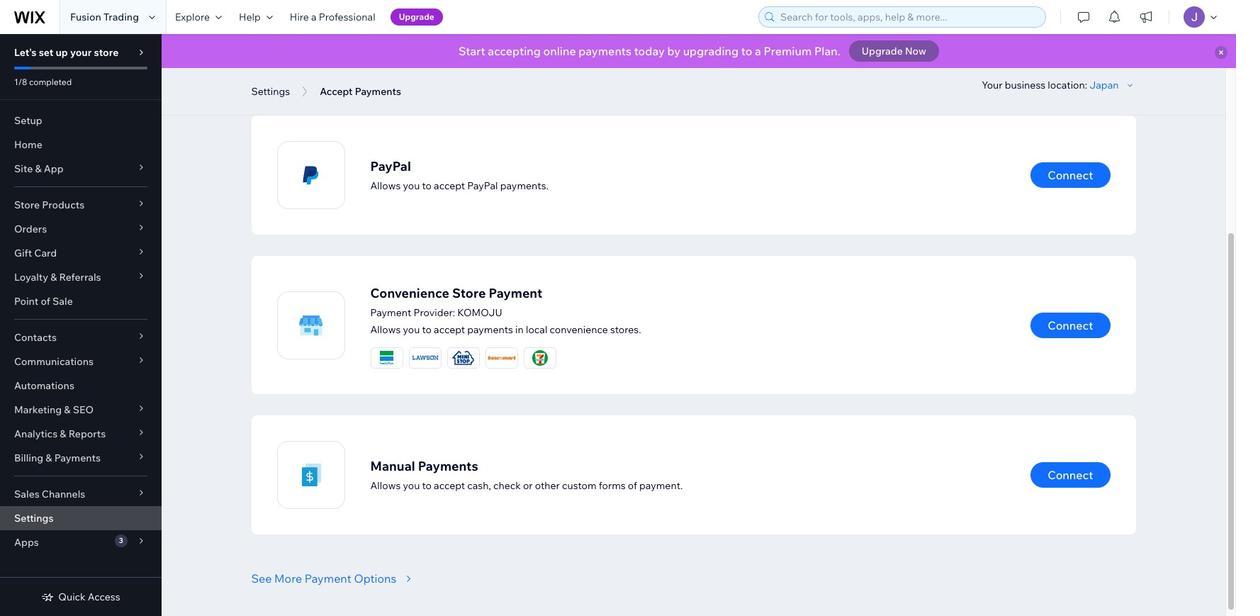 Task type: vqa. For each thing, say whether or not it's contained in the screenshot.
Orders dropdown button at the left top
yes



Task type: describe. For each thing, give the bounding box(es) containing it.
point
[[14, 295, 39, 308]]

payment.
[[639, 479, 683, 492]]

payments inside popup button
[[54, 452, 101, 464]]

products
[[42, 198, 84, 211]]

plan.
[[814, 44, 841, 58]]

a inside alert
[[755, 44, 761, 58]]

your
[[982, 79, 1003, 91]]

seveneleven image
[[524, 348, 555, 368]]

upgrade button
[[390, 9, 443, 26]]

more
[[274, 571, 302, 586]]

site
[[14, 162, 33, 175]]

fusion
[[70, 11, 101, 23]]

convenience
[[550, 323, 608, 336]]

0 vertical spatial paypal
[[370, 158, 411, 174]]

site & app button
[[0, 157, 162, 181]]

connect for payments
[[1048, 468, 1093, 482]]

help button
[[230, 0, 281, 34]]

stores.
[[610, 323, 641, 336]]

premium
[[764, 44, 812, 58]]

billing & payments
[[14, 452, 101, 464]]

loyalty & referrals
[[14, 271, 101, 284]]

sidebar element
[[0, 34, 162, 616]]

ministop image
[[448, 348, 479, 368]]

1/8
[[14, 77, 27, 87]]

start accepting online payments today by upgrading to a premium plan. alert
[[162, 34, 1236, 68]]

see more payment options button
[[251, 570, 418, 587]]

or
[[523, 479, 533, 492]]

settings for settings button
[[251, 85, 290, 98]]

& for billing
[[46, 452, 52, 464]]

referrals
[[59, 271, 101, 284]]

setup
[[14, 114, 42, 127]]

home
[[14, 138, 42, 151]]

payments.
[[500, 179, 549, 192]]

& for loyalty
[[50, 271, 57, 284]]

marketing & seo button
[[0, 398, 162, 422]]

settings link
[[0, 506, 162, 530]]

gift card button
[[0, 241, 162, 265]]

you inside 'manual payments allows you to accept cash, check or other custom forms of payment.'
[[403, 479, 420, 492]]

marketing & seo
[[14, 403, 94, 416]]

cash,
[[467, 479, 491, 492]]

you inside convenience store payment payment provider: komoju allows you to accept payments in local convenience stores.
[[403, 323, 420, 336]]

connect button for allows
[[1031, 162, 1110, 188]]

accept inside paypal allows you to accept paypal payments.
[[434, 179, 465, 192]]

quick access button
[[41, 591, 120, 603]]

you inside paypal allows you to accept paypal payments.
[[403, 179, 420, 192]]

your
[[70, 46, 92, 59]]

home link
[[0, 133, 162, 157]]

store
[[94, 46, 119, 59]]

2 connect from the top
[[1048, 318, 1093, 332]]

to inside alert
[[741, 44, 752, 58]]

accepting
[[488, 44, 541, 58]]

0 vertical spatial a
[[311, 11, 317, 23]]

convenience
[[370, 285, 449, 301]]

orders button
[[0, 217, 162, 241]]

apps
[[14, 536, 39, 549]]

payments inside 'manual payments allows you to accept cash, check or other custom forms of payment.'
[[418, 458, 478, 474]]

& for site
[[35, 162, 42, 175]]

store products button
[[0, 193, 162, 217]]

hire
[[290, 11, 309, 23]]

setup link
[[0, 108, 162, 133]]

payments inside alert
[[579, 44, 632, 58]]

contacts button
[[0, 325, 162, 349]]

set
[[39, 46, 53, 59]]

connect button for payments
[[1031, 462, 1110, 488]]

today
[[634, 44, 665, 58]]

business
[[1005, 79, 1046, 91]]

analytics
[[14, 427, 58, 440]]

app
[[44, 162, 64, 175]]

contacts
[[14, 331, 57, 344]]

site & app
[[14, 162, 64, 175]]

communications
[[14, 355, 94, 368]]

see more payment options
[[251, 571, 397, 586]]

let's set up your store
[[14, 46, 119, 59]]

up
[[56, 46, 68, 59]]

analytics & reports button
[[0, 422, 162, 446]]

store inside convenience store payment payment provider: komoju allows you to accept payments in local convenience stores.
[[452, 285, 486, 301]]

manual payments allows you to accept cash, check or other custom forms of payment.
[[370, 458, 683, 492]]

your business location:
[[982, 79, 1090, 91]]

to inside 'manual payments allows you to accept cash, check or other custom forms of payment.'
[[422, 479, 432, 492]]

convenience store payment payment provider: komoju allows you to accept payments in local convenience stores.
[[370, 285, 641, 336]]

1 vertical spatial payment
[[370, 306, 411, 319]]

store products
[[14, 198, 84, 211]]

gift card
[[14, 247, 57, 259]]

& for marketing
[[64, 403, 71, 416]]

point of sale
[[14, 295, 73, 308]]

2 connect button from the top
[[1031, 312, 1110, 338]]

other
[[535, 479, 560, 492]]

help
[[239, 11, 261, 23]]

allows inside convenience store payment payment provider: komoju allows you to accept payments in local convenience stores.
[[370, 323, 401, 336]]

completed
[[29, 77, 72, 87]]

start accepting online payments today by upgrading to a premium plan.
[[459, 44, 841, 58]]

store inside dropdown button
[[14, 198, 40, 211]]

gift
[[14, 247, 32, 259]]

hire a professional
[[290, 11, 375, 23]]

location:
[[1048, 79, 1088, 91]]



Task type: locate. For each thing, give the bounding box(es) containing it.
forms
[[599, 479, 626, 492]]

paypal
[[370, 158, 411, 174], [467, 179, 498, 192]]

japan button
[[1090, 79, 1136, 91]]

point of sale link
[[0, 289, 162, 313]]

loyalty & referrals button
[[0, 265, 162, 289]]

1 vertical spatial a
[[755, 44, 761, 58]]

marketing
[[14, 403, 62, 416]]

1 vertical spatial payments
[[467, 323, 513, 336]]

payment down convenience
[[370, 306, 411, 319]]

1 vertical spatial allows
[[370, 323, 401, 336]]

japan
[[1090, 79, 1119, 91]]

2 vertical spatial connect
[[1048, 468, 1093, 482]]

upgrade left now at the top of page
[[862, 45, 903, 57]]

0 horizontal spatial settings
[[14, 512, 53, 525]]

store
[[14, 198, 40, 211], [452, 285, 486, 301]]

3 allows from the top
[[370, 479, 401, 492]]

of left sale
[[41, 295, 50, 308]]

start
[[459, 44, 485, 58]]

analytics & reports
[[14, 427, 106, 440]]

of inside sidebar element
[[41, 295, 50, 308]]

payments down "komoju"
[[467, 323, 513, 336]]

check
[[493, 479, 521, 492]]

store up "komoju"
[[452, 285, 486, 301]]

sale
[[52, 295, 73, 308]]

allows
[[370, 179, 401, 192], [370, 323, 401, 336], [370, 479, 401, 492]]

1 connect button from the top
[[1031, 162, 1110, 188]]

1 vertical spatial of
[[628, 479, 637, 492]]

lawson image
[[409, 348, 441, 368]]

orders
[[14, 223, 47, 235]]

payments down analytics & reports popup button
[[54, 452, 101, 464]]

0 vertical spatial connect button
[[1031, 162, 1110, 188]]

1 horizontal spatial payments
[[579, 44, 632, 58]]

upgrade now
[[862, 45, 927, 57]]

1 vertical spatial accept
[[434, 323, 465, 336]]

3 connect button from the top
[[1031, 462, 1110, 488]]

payment
[[489, 285, 542, 301], [370, 306, 411, 319], [305, 571, 352, 586]]

&
[[35, 162, 42, 175], [50, 271, 57, 284], [64, 403, 71, 416], [60, 427, 66, 440], [46, 452, 52, 464]]

0 vertical spatial store
[[14, 198, 40, 211]]

upgrading
[[683, 44, 739, 58]]

3
[[119, 536, 123, 545]]

0 horizontal spatial payment
[[305, 571, 352, 586]]

in
[[515, 323, 524, 336]]

1 horizontal spatial paypal
[[467, 179, 498, 192]]

1 vertical spatial connect button
[[1031, 312, 1110, 338]]

0 vertical spatial accept
[[434, 179, 465, 192]]

& inside 'popup button'
[[50, 271, 57, 284]]

allows inside paypal allows you to accept paypal payments.
[[370, 179, 401, 192]]

0 vertical spatial connect
[[1048, 168, 1093, 182]]

1 horizontal spatial payments
[[418, 458, 478, 474]]

0 vertical spatial payment
[[489, 285, 542, 301]]

manual
[[370, 458, 415, 474]]

payment for store
[[489, 285, 542, 301]]

trading
[[103, 11, 139, 23]]

2 vertical spatial payment
[[305, 571, 352, 586]]

custom
[[562, 479, 597, 492]]

loyalty
[[14, 271, 48, 284]]

payment inside button
[[305, 571, 352, 586]]

let's
[[14, 46, 37, 59]]

access
[[88, 591, 120, 603]]

0 horizontal spatial upgrade
[[399, 11, 434, 22]]

0 horizontal spatial payments
[[54, 452, 101, 464]]

a right hire
[[311, 11, 317, 23]]

quick access
[[58, 591, 120, 603]]

channels
[[42, 488, 85, 500]]

Search for tools, apps, help & more... field
[[776, 7, 1041, 27]]

& left reports
[[60, 427, 66, 440]]

1 you from the top
[[403, 179, 420, 192]]

& left seo
[[64, 403, 71, 416]]

a
[[311, 11, 317, 23], [755, 44, 761, 58]]

1 horizontal spatial store
[[452, 285, 486, 301]]

settings inside sidebar element
[[14, 512, 53, 525]]

3 you from the top
[[403, 479, 420, 492]]

0 vertical spatial upgrade
[[399, 11, 434, 22]]

& right the site
[[35, 162, 42, 175]]

1 vertical spatial connect
[[1048, 318, 1093, 332]]

1 horizontal spatial of
[[628, 479, 637, 492]]

3 connect from the top
[[1048, 468, 1093, 482]]

0 vertical spatial payments
[[579, 44, 632, 58]]

0 horizontal spatial of
[[41, 295, 50, 308]]

& inside popup button
[[35, 162, 42, 175]]

to inside convenience store payment payment provider: komoju allows you to accept payments in local convenience stores.
[[422, 323, 432, 336]]

payments inside convenience store payment payment provider: komoju allows you to accept payments in local convenience stores.
[[467, 323, 513, 336]]

1 vertical spatial you
[[403, 323, 420, 336]]

1 horizontal spatial payment
[[370, 306, 411, 319]]

2 vertical spatial allows
[[370, 479, 401, 492]]

komoju
[[457, 306, 502, 319]]

accept inside convenience store payment payment provider: komoju allows you to accept payments in local convenience stores.
[[434, 323, 465, 336]]

2 vertical spatial you
[[403, 479, 420, 492]]

settings for settings link
[[14, 512, 53, 525]]

1 vertical spatial store
[[452, 285, 486, 301]]

2 you from the top
[[403, 323, 420, 336]]

see
[[251, 571, 272, 586]]

to inside paypal allows you to accept paypal payments.
[[422, 179, 432, 192]]

& right loyalty at the left of the page
[[50, 271, 57, 284]]

& right billing
[[46, 452, 52, 464]]

payments left today
[[579, 44, 632, 58]]

upgrade for upgrade now
[[862, 45, 903, 57]]

online
[[543, 44, 576, 58]]

0 vertical spatial settings
[[251, 85, 290, 98]]

0 vertical spatial of
[[41, 295, 50, 308]]

1 accept from the top
[[434, 179, 465, 192]]

1 horizontal spatial settings
[[251, 85, 290, 98]]

accept inside 'manual payments allows you to accept cash, check or other custom forms of payment.'
[[434, 479, 465, 492]]

local
[[526, 323, 548, 336]]

0 horizontal spatial paypal
[[370, 158, 411, 174]]

explore
[[175, 11, 210, 23]]

1 vertical spatial settings
[[14, 512, 53, 525]]

2 vertical spatial connect button
[[1031, 462, 1110, 488]]

payment right more
[[305, 571, 352, 586]]

connect for allows
[[1048, 168, 1093, 182]]

payment for more
[[305, 571, 352, 586]]

connect
[[1048, 168, 1093, 182], [1048, 318, 1093, 332], [1048, 468, 1093, 482]]

provider:
[[414, 306, 455, 319]]

1 vertical spatial paypal
[[467, 179, 498, 192]]

card
[[34, 247, 57, 259]]

by
[[667, 44, 681, 58]]

sales channels button
[[0, 482, 162, 506]]

accept
[[434, 179, 465, 192], [434, 323, 465, 336], [434, 479, 465, 492]]

sales channels
[[14, 488, 85, 500]]

fusion trading
[[70, 11, 139, 23]]

payment up the in
[[489, 285, 542, 301]]

2 accept from the top
[[434, 323, 465, 336]]

settings inside button
[[251, 85, 290, 98]]

billing
[[14, 452, 43, 464]]

upgrade
[[399, 11, 434, 22], [862, 45, 903, 57]]

settings button
[[244, 81, 297, 102]]

quick
[[58, 591, 86, 603]]

1 connect from the top
[[1048, 168, 1093, 182]]

1 horizontal spatial upgrade
[[862, 45, 903, 57]]

paypal allows you to accept paypal payments.
[[370, 158, 549, 192]]

payments
[[579, 44, 632, 58], [467, 323, 513, 336]]

1 vertical spatial upgrade
[[862, 45, 903, 57]]

payments
[[54, 452, 101, 464], [418, 458, 478, 474]]

upgrade now button
[[849, 40, 939, 62]]

2 vertical spatial accept
[[434, 479, 465, 492]]

upgrade right professional
[[399, 11, 434, 22]]

0 horizontal spatial store
[[14, 198, 40, 211]]

professional
[[319, 11, 375, 23]]

payments up cash,
[[418, 458, 478, 474]]

1 allows from the top
[[370, 179, 401, 192]]

familymart image
[[371, 348, 402, 368]]

0 horizontal spatial a
[[311, 11, 317, 23]]

& for analytics
[[60, 427, 66, 440]]

reports
[[69, 427, 106, 440]]

settings
[[251, 85, 290, 98], [14, 512, 53, 525]]

sales
[[14, 488, 39, 500]]

upgrade inside start accepting online payments today by upgrading to a premium plan. alert
[[862, 45, 903, 57]]

2 horizontal spatial payment
[[489, 285, 542, 301]]

billing & payments button
[[0, 446, 162, 470]]

3 accept from the top
[[434, 479, 465, 492]]

a left premium
[[755, 44, 761, 58]]

hire a professional link
[[281, 0, 384, 34]]

2 allows from the top
[[370, 323, 401, 336]]

allows inside 'manual payments allows you to accept cash, check or other custom forms of payment.'
[[370, 479, 401, 492]]

upgrade for upgrade
[[399, 11, 434, 22]]

seicomart image
[[486, 348, 517, 368]]

of inside 'manual payments allows you to accept cash, check or other custom forms of payment.'
[[628, 479, 637, 492]]

automations link
[[0, 374, 162, 398]]

& inside dropdown button
[[64, 403, 71, 416]]

0 vertical spatial allows
[[370, 179, 401, 192]]

0 horizontal spatial payments
[[467, 323, 513, 336]]

0 vertical spatial you
[[403, 179, 420, 192]]

1/8 completed
[[14, 77, 72, 87]]

options
[[354, 571, 397, 586]]

store up orders
[[14, 198, 40, 211]]

1 horizontal spatial a
[[755, 44, 761, 58]]

to
[[741, 44, 752, 58], [422, 179, 432, 192], [422, 323, 432, 336], [422, 479, 432, 492]]

you
[[403, 179, 420, 192], [403, 323, 420, 336], [403, 479, 420, 492]]

of right 'forms'
[[628, 479, 637, 492]]



